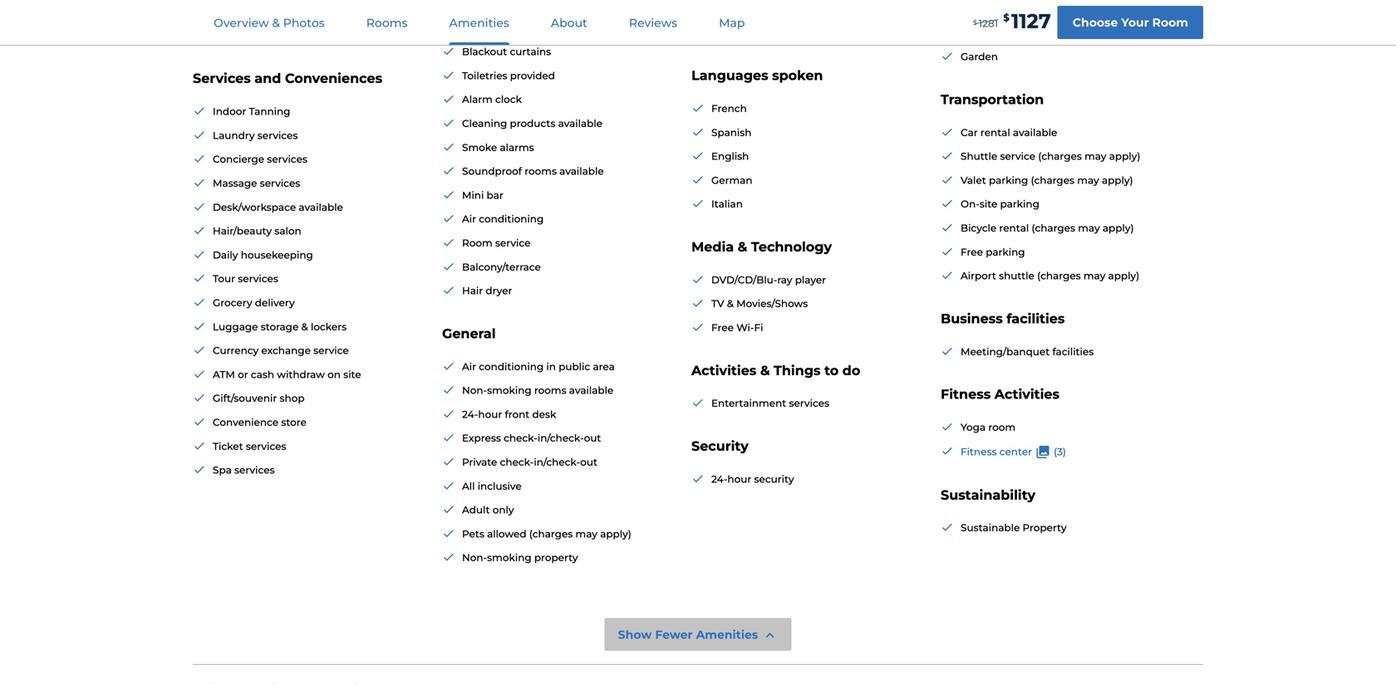 Task type: vqa. For each thing, say whether or not it's contained in the screenshot.


Task type: describe. For each thing, give the bounding box(es) containing it.
1 vertical spatial activities
[[995, 387, 1060, 403]]

apply) for airport shuttle (charges may apply)
[[1108, 270, 1140, 282]]

withdraw
[[277, 369, 325, 381]]

1 vertical spatial parking
[[1000, 198, 1040, 210]]

spa
[[213, 465, 232, 477]]

protocols
[[319, 16, 366, 28]]

air for air conditioning
[[462, 213, 476, 225]]

property
[[1023, 523, 1067, 535]]

only
[[493, 505, 514, 517]]

check- for express
[[504, 433, 538, 445]]

1281
[[979, 17, 998, 29]]

service for shuttle
[[1000, 151, 1036, 163]]

ticket
[[213, 441, 243, 453]]

transportation
[[941, 91, 1044, 108]]

air conditioning in public area
[[462, 361, 615, 373]]

on-site parking
[[961, 198, 1040, 210]]

rental for bicycle
[[999, 222, 1029, 234]]

& for media
[[738, 239, 747, 255]]

1 horizontal spatial site
[[980, 198, 998, 210]]

garden
[[961, 51, 998, 63]]

inclusive
[[478, 481, 522, 493]]

storage
[[261, 321, 299, 333]]

facilities for meeting/banquet facilities
[[1052, 346, 1094, 358]]

clock
[[495, 94, 522, 106]]

to
[[824, 363, 839, 379]]

available for soundproof rooms available
[[559, 165, 604, 178]]

car
[[961, 127, 978, 139]]

out for express check-in/check-out
[[584, 433, 601, 445]]

dvd/cd/blu-
[[711, 274, 777, 286]]

services for laundry services
[[257, 130, 298, 142]]

cash
[[251, 369, 274, 381]]

0 horizontal spatial activities
[[691, 363, 757, 379]]

non- for non-smoking rooms available
[[462, 385, 487, 397]]

outdoor
[[711, 3, 754, 15]]

services for massage services
[[260, 177, 300, 190]]

convenience
[[213, 417, 278, 429]]

0 horizontal spatial room
[[462, 237, 493, 249]]

provided
[[510, 70, 555, 82]]

spanish
[[711, 127, 752, 139]]

smoke alarms
[[462, 142, 534, 154]]

spoken
[[772, 67, 823, 84]]

fitness for fitness center
[[961, 446, 997, 458]]

services for ticket services
[[246, 441, 286, 453]]

media
[[691, 239, 734, 255]]

free for free wi-fi
[[711, 322, 734, 334]]

service for room
[[495, 237, 531, 249]]

tour
[[213, 273, 235, 285]]

express check-in/check-out
[[462, 433, 601, 445]]

fi
[[754, 322, 763, 334]]

authorities
[[239, 30, 294, 42]]

show fewer amenities button
[[605, 619, 791, 652]]

all inclusive
[[462, 481, 522, 493]]

adult
[[462, 505, 490, 517]]

conditioning for air conditioning
[[479, 213, 544, 225]]

may for shuttle service (charges may apply)
[[1085, 151, 1107, 163]]

wind surfing
[[961, 27, 1027, 39]]

toiletries
[[462, 70, 507, 82]]

amenities button
[[429, 1, 529, 45]]

course
[[984, 3, 1018, 15]]

0 vertical spatial rooms
[[525, 165, 557, 178]]

hair
[[462, 285, 483, 297]]

tanning
[[249, 106, 290, 118]]

alarms
[[500, 142, 534, 154]]

choose your room button
[[1058, 6, 1203, 39]]

business
[[941, 311, 1003, 327]]

tv & movies/shows
[[711, 298, 808, 310]]

hair dryer
[[462, 285, 512, 297]]

fitness for fitness activities
[[941, 387, 991, 403]]

2 vertical spatial service
[[313, 345, 349, 357]]

luggage
[[213, 321, 258, 333]]

pool
[[757, 3, 779, 15]]

soundproof
[[462, 165, 522, 178]]

1127
[[1011, 9, 1051, 33]]

tv
[[711, 298, 724, 310]]

room service
[[462, 237, 531, 249]]

currency
[[213, 345, 259, 357]]

services for concierge services
[[267, 154, 307, 166]]

about
[[551, 16, 587, 30]]

meeting/banquet facilities
[[961, 346, 1094, 358]]

free wi-fi
[[711, 322, 763, 334]]

available up salon
[[299, 201, 343, 213]]

apply) for pets allowed (charges may apply)
[[600, 528, 631, 541]]

0 horizontal spatial $
[[973, 18, 977, 26]]

massage
[[213, 177, 257, 190]]

shuttle service (charges may apply)
[[961, 151, 1141, 163]]

wind
[[961, 27, 988, 39]]

hair/beauty
[[213, 225, 272, 237]]

& left lockers
[[301, 321, 308, 333]]

air for air conditioning in public area
[[462, 361, 476, 373]]

ticket services
[[213, 441, 286, 453]]

free for free parking
[[961, 246, 983, 258]]

overview & photos button
[[194, 1, 345, 45]]

activities & things to do
[[691, 363, 860, 379]]

surfing
[[991, 27, 1027, 39]]

local
[[213, 30, 236, 42]]

cleaning products available
[[462, 118, 603, 130]]

in/check- for express check-in/check-out
[[538, 433, 584, 445]]

hair/beauty salon
[[213, 225, 301, 237]]

indoor tanning
[[213, 106, 290, 118]]

entertainment
[[711, 398, 786, 410]]

center
[[1000, 446, 1032, 458]]

concierge services
[[213, 154, 307, 166]]

by
[[427, 16, 440, 28]]

daily
[[213, 249, 238, 261]]

non- for non-smoking property
[[462, 552, 487, 564]]

cleaning
[[462, 118, 507, 130]]

allowed
[[487, 528, 526, 541]]

room
[[988, 422, 1016, 434]]

express
[[462, 433, 501, 445]]

on-
[[961, 198, 980, 210]]

alarm
[[462, 94, 493, 106]]

sustainability
[[941, 487, 1036, 503]]



Task type: locate. For each thing, give the bounding box(es) containing it.
parking
[[989, 174, 1028, 187], [1000, 198, 1040, 210], [986, 246, 1025, 258]]

site up bicycle
[[980, 198, 998, 210]]

parking up shuttle
[[986, 246, 1025, 258]]

(charges up valet parking (charges may apply)
[[1038, 151, 1082, 163]]

services down things
[[789, 398, 829, 410]]

fitness down yoga
[[961, 446, 997, 458]]

in/check- for private check-in/check-out
[[534, 457, 580, 469]]

0 vertical spatial smoking
[[487, 385, 532, 397]]

fitness activities
[[941, 387, 1060, 403]]

conditioning for air conditioning in public area
[[479, 361, 544, 373]]

air down mini
[[462, 213, 476, 225]]

overview
[[214, 16, 269, 30]]

available for cleaning products available
[[558, 118, 603, 130]]

apply) for valet parking (charges may apply)
[[1102, 174, 1133, 187]]

may for pets allowed (charges may apply)
[[576, 528, 598, 541]]

(charges right shuttle
[[1037, 270, 1081, 282]]

parking for valet
[[989, 174, 1028, 187]]

0 vertical spatial rental
[[981, 127, 1010, 139]]

french
[[711, 103, 747, 115]]

0 vertical spatial fitness
[[941, 387, 991, 403]]

valet parking (charges may apply)
[[961, 174, 1133, 187]]

check- for private
[[500, 457, 534, 469]]

1 vertical spatial conditioning
[[479, 361, 544, 373]]

$ up 'surfing'
[[1003, 12, 1010, 24]]

conditioning
[[479, 213, 544, 225], [479, 361, 544, 373]]

1 vertical spatial 24-
[[711, 474, 728, 486]]

site right the on
[[343, 369, 361, 381]]

outdoor pool
[[711, 3, 779, 15]]

apply) for shuttle service (charges may apply)
[[1109, 151, 1141, 163]]

1 vertical spatial fitness
[[961, 446, 997, 458]]

smoking for rooms
[[487, 385, 532, 397]]

24- up express
[[462, 409, 478, 421]]

security
[[691, 438, 749, 455]]

0 vertical spatial conditioning
[[479, 213, 544, 225]]

desk/workspace available
[[213, 201, 343, 213]]

1 air from the top
[[462, 213, 476, 225]]

non-smoking rooms available
[[462, 385, 614, 397]]

1 vertical spatial facilities
[[1052, 346, 1094, 358]]

rooms down "in"
[[534, 385, 566, 397]]

1 vertical spatial check-
[[500, 457, 534, 469]]

grocery delivery
[[213, 297, 295, 309]]

0 horizontal spatial amenities
[[449, 16, 509, 30]]

24-hour front desk
[[462, 409, 556, 421]]

atm
[[213, 369, 235, 381]]

choose your room
[[1073, 15, 1188, 30]]

amenities
[[449, 16, 509, 30], [696, 628, 758, 642]]

& inside button
[[272, 16, 280, 30]]

hour left security
[[728, 474, 751, 486]]

services up desk/workspace available
[[260, 177, 300, 190]]

0 vertical spatial non-
[[462, 385, 487, 397]]

0 vertical spatial activities
[[691, 363, 757, 379]]

out for private check-in/check-out
[[580, 457, 597, 469]]

24-hour security
[[711, 474, 794, 486]]

(charges for allowed
[[529, 528, 573, 541]]

activities up room
[[995, 387, 1060, 403]]

services for tour services
[[238, 273, 278, 285]]

$
[[1003, 12, 1010, 24], [973, 18, 977, 26]]

reviews
[[629, 16, 677, 30]]

available right products
[[558, 118, 603, 130]]

services
[[193, 70, 251, 87]]

0 vertical spatial parking
[[989, 174, 1028, 187]]

in/check- down desk
[[538, 433, 584, 445]]

1 vertical spatial rooms
[[534, 385, 566, 397]]

(charges for parking
[[1031, 174, 1075, 187]]

amenities up blackout
[[449, 16, 509, 30]]

valet
[[961, 174, 986, 187]]

available down cleaning products available
[[559, 165, 604, 178]]

non- down pets
[[462, 552, 487, 564]]

activities up entertainment
[[691, 363, 757, 379]]

private
[[462, 457, 497, 469]]

0 vertical spatial free
[[961, 246, 983, 258]]

0 vertical spatial facilities
[[1007, 311, 1065, 327]]

may down shuttle service (charges may apply)
[[1077, 174, 1099, 187]]

24- down security
[[711, 474, 728, 486]]

technology
[[751, 239, 832, 255]]

smoking up 24-hour front desk
[[487, 385, 532, 397]]

1 vertical spatial free
[[711, 322, 734, 334]]

rental down on-site parking
[[999, 222, 1029, 234]]

2 conditioning from the top
[[479, 361, 544, 373]]

1 non- from the top
[[462, 385, 487, 397]]

parking up on-site parking
[[989, 174, 1028, 187]]

atm or cash withdraw on site
[[213, 369, 361, 381]]

& right the follow
[[272, 16, 280, 30]]

media & technology
[[691, 239, 832, 255]]

1 vertical spatial room
[[462, 237, 493, 249]]

mini bar
[[462, 189, 503, 201]]

1 vertical spatial non-
[[462, 552, 487, 564]]

0 vertical spatial check-
[[504, 433, 538, 445]]

store
[[281, 417, 307, 429]]

services up grocery delivery
[[238, 273, 278, 285]]

1 horizontal spatial amenities
[[696, 628, 758, 642]]

daily housekeeping
[[213, 249, 313, 261]]

shop
[[280, 393, 305, 405]]

0 vertical spatial amenities
[[449, 16, 509, 30]]

your
[[1121, 15, 1149, 30]]

(charges up property
[[529, 528, 573, 541]]

room right your
[[1152, 15, 1188, 30]]

0 horizontal spatial 24-
[[462, 409, 478, 421]]

1 horizontal spatial free
[[961, 246, 983, 258]]

(charges for service
[[1038, 151, 1082, 163]]

concierge
[[213, 154, 264, 166]]

rooms down alarms
[[525, 165, 557, 178]]

service down air conditioning
[[495, 237, 531, 249]]

or
[[238, 369, 248, 381]]

hour up express
[[478, 409, 502, 421]]

car rental available
[[961, 127, 1057, 139]]

services down ticket services
[[234, 465, 275, 477]]

air down general
[[462, 361, 476, 373]]

security
[[754, 474, 794, 486]]

out up private check-in/check-out
[[584, 433, 601, 445]]

parking down valet parking (charges may apply)
[[1000, 198, 1040, 210]]

$ 1281 $ 1127
[[973, 9, 1051, 33]]

apply) for bicycle rental (charges may apply)
[[1103, 222, 1134, 234]]

parking for free
[[986, 246, 1025, 258]]

service
[[1000, 151, 1036, 163], [495, 237, 531, 249], [313, 345, 349, 357]]

apply)
[[1109, 151, 1141, 163], [1102, 174, 1133, 187], [1103, 222, 1134, 234], [1108, 270, 1140, 282], [600, 528, 631, 541]]

0 horizontal spatial service
[[313, 345, 349, 357]]

golf
[[961, 3, 981, 15]]

soundproof rooms available
[[462, 165, 604, 178]]

1 vertical spatial smoking
[[487, 552, 532, 564]]

available for car rental available
[[1013, 127, 1057, 139]]

facilities right "meeting/banquet"
[[1052, 346, 1094, 358]]

mini
[[462, 189, 484, 201]]

(charges up airport shuttle (charges may apply)
[[1032, 222, 1075, 234]]

available down area
[[569, 385, 614, 397]]

amenities right fewer
[[696, 628, 758, 642]]

service down car rental available
[[1000, 151, 1036, 163]]

& for tv
[[727, 298, 734, 310]]

services down convenience store
[[246, 441, 286, 453]]

0 vertical spatial room
[[1152, 15, 1188, 30]]

may down bicycle rental (charges may apply)
[[1084, 270, 1106, 282]]

check- down express check-in/check-out
[[500, 457, 534, 469]]

tab list containing overview & photos
[[193, 0, 766, 45]]

room inside choose your room button
[[1152, 15, 1188, 30]]

follow
[[239, 16, 269, 28]]

check-
[[504, 433, 538, 445], [500, 457, 534, 469]]

2 air from the top
[[462, 361, 476, 373]]

non- up 24-hour front desk
[[462, 385, 487, 397]]

rental for car
[[981, 127, 1010, 139]]

$ up wind
[[973, 18, 977, 26]]

may up valet parking (charges may apply)
[[1085, 151, 1107, 163]]

may for bicycle rental (charges may apply)
[[1078, 222, 1100, 234]]

& for overview
[[272, 16, 280, 30]]

facilities up meeting/banquet facilities
[[1007, 311, 1065, 327]]

24- for 24-hour security
[[711, 474, 728, 486]]

conditioning up room service
[[479, 213, 544, 225]]

fitness up yoga
[[941, 387, 991, 403]]

entertainment services
[[711, 398, 829, 410]]

public
[[559, 361, 590, 373]]

may up property
[[576, 528, 598, 541]]

free
[[961, 246, 983, 258], [711, 322, 734, 334]]

2 smoking from the top
[[487, 552, 532, 564]]

bar
[[487, 189, 503, 201]]

gift/souvenir
[[213, 393, 277, 405]]

blackout curtains
[[462, 46, 551, 58]]

0 vertical spatial out
[[584, 433, 601, 445]]

service down lockers
[[313, 345, 349, 357]]

24-
[[462, 409, 478, 421], [711, 474, 728, 486]]

sustainable property
[[961, 523, 1067, 535]]

1 horizontal spatial service
[[495, 237, 531, 249]]

yoga room
[[961, 422, 1016, 434]]

24- for 24-hour front desk
[[462, 409, 478, 421]]

free left wi-
[[711, 322, 734, 334]]

0 horizontal spatial hour
[[478, 409, 502, 421]]

amenities inside 'button'
[[696, 628, 758, 642]]

services
[[257, 130, 298, 142], [267, 154, 307, 166], [260, 177, 300, 190], [238, 273, 278, 285], [789, 398, 829, 410], [246, 441, 286, 453], [234, 465, 275, 477]]

& left things
[[760, 363, 770, 379]]

facilities for business facilities
[[1007, 311, 1065, 327]]

1 vertical spatial out
[[580, 457, 597, 469]]

room up balcony/terrace at the left of the page
[[462, 237, 493, 249]]

1 vertical spatial air
[[462, 361, 476, 373]]

1 horizontal spatial activities
[[995, 387, 1060, 403]]

available up shuttle service (charges may apply)
[[1013, 127, 1057, 139]]

tab list
[[193, 0, 766, 45]]

may for airport shuttle (charges may apply)
[[1084, 270, 1106, 282]]

1 vertical spatial rental
[[999, 222, 1029, 234]]

blackout
[[462, 46, 507, 58]]

services up massage services
[[267, 154, 307, 166]]

0 vertical spatial site
[[980, 198, 998, 210]]

conditioning up non-smoking rooms available
[[479, 361, 544, 373]]

services down tanning
[[257, 130, 298, 142]]

all
[[272, 16, 283, 28]]

out
[[584, 433, 601, 445], [580, 457, 597, 469]]

(charges for rental
[[1032, 222, 1075, 234]]

1 horizontal spatial hour
[[728, 474, 751, 486]]

(charges for shuttle
[[1037, 270, 1081, 282]]

hour for security
[[728, 474, 751, 486]]

1 horizontal spatial $
[[1003, 12, 1010, 24]]

may for valet parking (charges may apply)
[[1077, 174, 1099, 187]]

hour for front
[[478, 409, 502, 421]]

& for activities
[[760, 363, 770, 379]]

1 horizontal spatial room
[[1152, 15, 1188, 30]]

private check-in/check-out
[[462, 457, 597, 469]]

& right "tv"
[[727, 298, 734, 310]]

free up airport
[[961, 246, 983, 258]]

available
[[558, 118, 603, 130], [1013, 127, 1057, 139], [559, 165, 604, 178], [299, 201, 343, 213], [569, 385, 614, 397]]

area
[[593, 361, 615, 373]]

1 smoking from the top
[[487, 385, 532, 397]]

all
[[462, 481, 475, 493]]

in
[[546, 361, 556, 373]]

rooms
[[366, 16, 408, 30]]

0 vertical spatial service
[[1000, 151, 1036, 163]]

2 vertical spatial parking
[[986, 246, 1025, 258]]

& right media
[[738, 239, 747, 255]]

1 conditioning from the top
[[479, 213, 544, 225]]

ray
[[777, 274, 792, 286]]

0 vertical spatial 24-
[[462, 409, 478, 421]]

overview & photos
[[214, 16, 325, 30]]

1 vertical spatial hour
[[728, 474, 751, 486]]

laundry
[[213, 130, 255, 142]]

1 vertical spatial in/check-
[[534, 457, 580, 469]]

business facilities
[[941, 311, 1065, 327]]

services for spa services
[[234, 465, 275, 477]]

0 horizontal spatial free
[[711, 322, 734, 334]]

2 non- from the top
[[462, 552, 487, 564]]

(charges
[[1038, 151, 1082, 163], [1031, 174, 1075, 187], [1032, 222, 1075, 234], [1037, 270, 1081, 282], [529, 528, 573, 541]]

1 vertical spatial amenities
[[696, 628, 758, 642]]

staff
[[213, 16, 236, 28]]

(charges down shuttle service (charges may apply)
[[1031, 174, 1075, 187]]

gift/souvenir shop
[[213, 393, 305, 405]]

rental right car
[[981, 127, 1010, 139]]

smoking for property
[[487, 552, 532, 564]]

1 vertical spatial site
[[343, 369, 361, 381]]

in/check- down express check-in/check-out
[[534, 457, 580, 469]]

smoking down allowed
[[487, 552, 532, 564]]

yoga
[[961, 422, 986, 434]]

0 vertical spatial hour
[[478, 409, 502, 421]]

0 horizontal spatial site
[[343, 369, 361, 381]]

services for entertainment services
[[789, 398, 829, 410]]

languages
[[691, 67, 768, 84]]

out down express check-in/check-out
[[580, 457, 597, 469]]

english
[[711, 151, 749, 163]]

check- down front
[[504, 433, 538, 445]]

may up airport shuttle (charges may apply)
[[1078, 222, 1100, 234]]

1 horizontal spatial 24-
[[711, 474, 728, 486]]

general
[[442, 326, 496, 342]]

0 vertical spatial air
[[462, 213, 476, 225]]

map button
[[699, 1, 765, 45]]

2 horizontal spatial service
[[1000, 151, 1036, 163]]

0 vertical spatial in/check-
[[538, 433, 584, 445]]

housekeeping
[[241, 249, 313, 261]]

wi-
[[736, 322, 754, 334]]

amenities inside button
[[449, 16, 509, 30]]

1 vertical spatial service
[[495, 237, 531, 249]]

non-smoking property
[[462, 552, 578, 564]]



